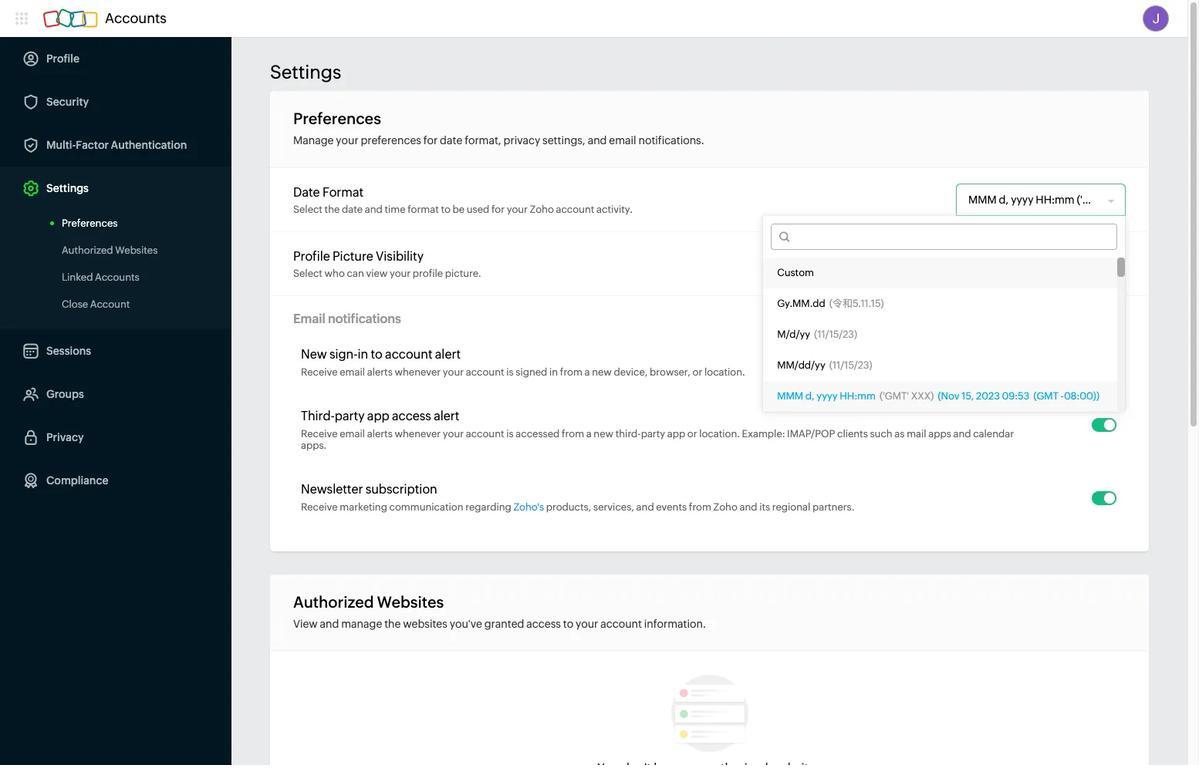 Task type: describe. For each thing, give the bounding box(es) containing it.
hh:mm
[[840, 390, 876, 402]]

used
[[467, 203, 489, 215]]

app inside receive email alerts whenever your account is accessed from a new third-party app or location. example: imap/pop clients such as mail apps and calendar apps.
[[667, 428, 685, 440]]

receive for third-
[[301, 428, 338, 440]]

email for new sign-in to account alert
[[340, 367, 365, 378]]

can
[[347, 267, 364, 279]]

09:53
[[1002, 390, 1030, 402]]

0 vertical spatial in
[[358, 347, 368, 362]]

linked
[[62, 272, 93, 283]]

from inside receive email alerts whenever your account is accessed from a new third-party app or location. example: imap/pop clients such as mail apps and calendar apps.
[[562, 428, 584, 440]]

or for new sign-in to account alert
[[693, 367, 703, 378]]

services,
[[593, 502, 634, 513]]

email
[[293, 312, 325, 326]]

your inside receive email alerts whenever your account is accessed from a new third-party app or location. example: imap/pop clients such as mail apps and calendar apps.
[[443, 428, 464, 440]]

third-
[[301, 409, 335, 424]]

08:00))
[[1064, 390, 1100, 402]]

manage
[[293, 134, 334, 147]]

email notifications
[[293, 312, 401, 326]]

whenever for account
[[395, 367, 441, 378]]

imap/pop
[[787, 428, 835, 440]]

2023
[[976, 390, 1000, 402]]

m/d/yy (11/15/23)
[[777, 329, 857, 340]]

date inside preferences manage your preferences for date format, privacy settings, and email notifications.
[[440, 134, 462, 147]]

1 vertical spatial zoho
[[713, 502, 738, 513]]

date
[[293, 185, 320, 199]]

calendar
[[973, 428, 1014, 440]]

authentication
[[111, 139, 187, 151]]

format
[[408, 203, 439, 215]]

new
[[301, 347, 327, 362]]

authorized websites view and manage the websites you've granted access to your account information.
[[293, 593, 706, 630]]

receive email alerts whenever your account is signed in from a new device, browser, or location.
[[301, 367, 745, 378]]

groups
[[46, 388, 84, 401]]

and left its
[[740, 502, 757, 513]]

as
[[895, 428, 905, 440]]

for inside date format select the date and time format to be used for your zoho account activity.
[[492, 203, 505, 215]]

new inside receive email alerts whenever your account is accessed from a new third-party app or location. example: imap/pop clients such as mail apps and calendar apps.
[[594, 428, 614, 440]]

your inside authorized websites view and manage the websites you've granted access to your account information.
[[576, 618, 598, 630]]

xxx)
[[911, 390, 934, 402]]

third-
[[616, 428, 641, 440]]

websites
[[403, 618, 447, 630]]

alerts for access
[[367, 428, 393, 440]]

third-party app access alert
[[301, 409, 459, 424]]

account inside receive email alerts whenever your account is accessed from a new third-party app or location. example: imap/pop clients such as mail apps and calendar apps.
[[466, 428, 504, 440]]

alerts for to
[[367, 367, 393, 378]]

authorized websites
[[62, 245, 158, 256]]

authorized for authorized websites view and manage the websites you've granted access to your account information.
[[293, 593, 374, 611]]

mmm
[[777, 390, 803, 402]]

who
[[325, 267, 345, 279]]

0 horizontal spatial access
[[392, 409, 431, 424]]

party inside receive email alerts whenever your account is accessed from a new third-party app or location. example: imap/pop clients such as mail apps and calendar apps.
[[641, 428, 665, 440]]

privacy
[[46, 431, 84, 444]]

yyyy
[[817, 390, 838, 402]]

clients
[[837, 428, 868, 440]]

such
[[870, 428, 893, 440]]

email for third-party app access alert
[[340, 428, 365, 440]]

the inside date format select the date and time format to be used for your zoho account activity.
[[325, 203, 340, 215]]

1 horizontal spatial in
[[549, 367, 558, 378]]

linked accounts
[[62, 272, 139, 283]]

whenever for alert
[[395, 428, 441, 440]]

(令和5.11.15)
[[829, 298, 884, 309]]

profile picture visibility select who can view your profile picture.
[[293, 249, 481, 279]]

example:
[[742, 428, 785, 440]]

you've
[[450, 618, 482, 630]]

select inside profile picture visibility select who can view your profile picture.
[[293, 267, 323, 279]]

regarding
[[465, 502, 511, 513]]

1 horizontal spatial settings
[[270, 62, 341, 83]]

Search... field
[[790, 225, 1117, 249]]

1 vertical spatial alert
[[434, 409, 459, 424]]

account inside date format select the date and time format to be used for your zoho account activity.
[[556, 203, 594, 215]]

preferences for preferences
[[62, 218, 118, 229]]

time
[[385, 203, 406, 215]]

location. for new sign-in to account alert
[[705, 367, 745, 378]]

custom
[[777, 267, 814, 279]]

zoho's link
[[514, 502, 544, 513]]

apps.
[[301, 440, 327, 451]]

partners.
[[813, 502, 855, 513]]

events
[[656, 502, 687, 513]]

and inside authorized websites view and manage the websites you've granted access to your account information.
[[320, 618, 339, 630]]

notifications
[[328, 312, 401, 326]]

device,
[[614, 367, 648, 378]]

mail
[[907, 428, 926, 440]]

from for services,
[[689, 502, 711, 513]]

multi-
[[46, 139, 76, 151]]

receive marketing communication regarding zoho's products, services, and events from zoho and its regional partners.
[[301, 502, 855, 513]]

('gmt'
[[880, 390, 909, 402]]

profile for profile
[[46, 52, 79, 65]]

accessed
[[516, 428, 560, 440]]

3 receive from the top
[[301, 502, 338, 513]]

security
[[46, 96, 89, 108]]

(11/15/23) for mm/dd/yy (11/15/23)
[[829, 360, 873, 371]]

account inside authorized websites view and manage the websites you've granted access to your account information.
[[601, 618, 642, 630]]

(gmt
[[1033, 390, 1059, 402]]

gy.mm.dd
[[777, 298, 825, 309]]

0 vertical spatial a
[[585, 367, 590, 378]]

marketing
[[340, 502, 387, 513]]

picture
[[333, 249, 373, 264]]

mmm d, yyyy hh:mm ('gmt' xxx) (nov 15, 2023 09:53 (gmt -08:00))
[[777, 390, 1100, 402]]

activity.
[[597, 203, 633, 215]]

a inside receive email alerts whenever your account is accessed from a new third-party app or location. example: imap/pop clients such as mail apps and calendar apps.
[[586, 428, 592, 440]]



Task type: locate. For each thing, give the bounding box(es) containing it.
from
[[560, 367, 583, 378], [562, 428, 584, 440], [689, 502, 711, 513]]

zoho
[[530, 203, 554, 215], [713, 502, 738, 513]]

gy.mm.dd (令和5.11.15)
[[777, 298, 884, 309]]

websites up linked accounts
[[115, 245, 158, 256]]

new sign-in to account alert
[[301, 347, 461, 362]]

d,
[[806, 390, 815, 402]]

zoho's
[[514, 502, 544, 513]]

2 vertical spatial to
[[563, 618, 574, 630]]

account
[[90, 299, 130, 310]]

0 vertical spatial access
[[392, 409, 431, 424]]

0 vertical spatial whenever
[[395, 367, 441, 378]]

2 alerts from the top
[[367, 428, 393, 440]]

profile inside profile picture visibility select who can view your profile picture.
[[293, 249, 330, 264]]

the down format
[[325, 203, 340, 215]]

0 vertical spatial settings
[[270, 62, 341, 83]]

(11/15/23) for m/d/yy (11/15/23)
[[814, 329, 857, 340]]

1 vertical spatial websites
[[377, 593, 444, 611]]

browser,
[[650, 367, 691, 378]]

(11/15/23) up hh:mm
[[829, 360, 873, 371]]

apps
[[929, 428, 951, 440]]

or inside receive email alerts whenever your account is accessed from a new third-party app or location. example: imap/pop clients such as mail apps and calendar apps.
[[687, 428, 697, 440]]

to left be
[[441, 203, 451, 215]]

0 horizontal spatial party
[[335, 409, 365, 424]]

email
[[609, 134, 636, 147], [340, 367, 365, 378], [340, 428, 365, 440]]

0 vertical spatial from
[[560, 367, 583, 378]]

2 whenever from the top
[[395, 428, 441, 440]]

to inside authorized websites view and manage the websites you've granted access to your account information.
[[563, 618, 574, 630]]

1 horizontal spatial websites
[[377, 593, 444, 611]]

party
[[335, 409, 365, 424], [641, 428, 665, 440]]

1 horizontal spatial for
[[492, 203, 505, 215]]

0 vertical spatial preferences
[[293, 110, 381, 127]]

subscription
[[366, 482, 437, 497]]

accounts
[[105, 10, 167, 26], [95, 272, 139, 283]]

1 horizontal spatial date
[[440, 134, 462, 147]]

products,
[[546, 502, 591, 513]]

1 vertical spatial from
[[562, 428, 584, 440]]

from right events
[[689, 502, 711, 513]]

2 vertical spatial from
[[689, 502, 711, 513]]

from right "accessed"
[[562, 428, 584, 440]]

settings,
[[543, 134, 586, 147]]

1 vertical spatial receive
[[301, 428, 338, 440]]

party down sign-
[[335, 409, 365, 424]]

receive
[[301, 367, 338, 378], [301, 428, 338, 440], [301, 502, 338, 513]]

for inside preferences manage your preferences for date format, privacy settings, and email notifications.
[[423, 134, 438, 147]]

for right preferences
[[423, 134, 438, 147]]

new
[[592, 367, 612, 378], [594, 428, 614, 440]]

in down notifications
[[358, 347, 368, 362]]

its
[[759, 502, 770, 513]]

authorized up linked
[[62, 245, 113, 256]]

to right sign-
[[371, 347, 383, 362]]

0 vertical spatial location.
[[705, 367, 745, 378]]

0 horizontal spatial settings
[[46, 182, 89, 194]]

receive down newsletter
[[301, 502, 338, 513]]

1 horizontal spatial authorized
[[293, 593, 374, 611]]

sign-
[[329, 347, 358, 362]]

2 is from the top
[[506, 428, 514, 440]]

websites inside authorized websites view and manage the websites you've granted access to your account information.
[[377, 593, 444, 611]]

1 horizontal spatial to
[[441, 203, 451, 215]]

whenever down new sign-in to account alert
[[395, 367, 441, 378]]

location.
[[705, 367, 745, 378], [699, 428, 740, 440]]

to inside date format select the date and time format to be used for your zoho account activity.
[[441, 203, 451, 215]]

and inside receive email alerts whenever your account is accessed from a new third-party app or location. example: imap/pop clients such as mail apps and calendar apps.
[[953, 428, 971, 440]]

1 horizontal spatial app
[[667, 428, 685, 440]]

to right granted
[[563, 618, 574, 630]]

2 vertical spatial receive
[[301, 502, 338, 513]]

0 vertical spatial authorized
[[62, 245, 113, 256]]

2 select from the top
[[293, 267, 323, 279]]

0 horizontal spatial the
[[325, 203, 340, 215]]

1 horizontal spatial access
[[527, 618, 561, 630]]

1 vertical spatial profile
[[293, 249, 330, 264]]

access inside authorized websites view and manage the websites you've granted access to your account information.
[[527, 618, 561, 630]]

select down date
[[293, 203, 323, 215]]

preferences up the "manage"
[[293, 110, 381, 127]]

or
[[693, 367, 703, 378], [687, 428, 697, 440]]

for
[[423, 134, 438, 147], [492, 203, 505, 215]]

in right signed on the left top of page
[[549, 367, 558, 378]]

newsletter
[[301, 482, 363, 497]]

1 vertical spatial authorized
[[293, 593, 374, 611]]

manage
[[341, 618, 382, 630]]

0 vertical spatial date
[[440, 134, 462, 147]]

access right granted
[[527, 618, 561, 630]]

for right used
[[492, 203, 505, 215]]

0 vertical spatial email
[[609, 134, 636, 147]]

location. right browser,
[[705, 367, 745, 378]]

the
[[325, 203, 340, 215], [384, 618, 401, 630]]

date down format
[[342, 203, 363, 215]]

account left 'information.'
[[601, 618, 642, 630]]

0 vertical spatial alert
[[435, 347, 461, 362]]

receive down third-
[[301, 428, 338, 440]]

date
[[440, 134, 462, 147], [342, 203, 363, 215]]

communication
[[389, 502, 463, 513]]

1 vertical spatial in
[[549, 367, 558, 378]]

whenever inside receive email alerts whenever your account is accessed from a new third-party app or location. example: imap/pop clients such as mail apps and calendar apps.
[[395, 428, 441, 440]]

access
[[392, 409, 431, 424], [527, 618, 561, 630]]

0 horizontal spatial app
[[367, 409, 389, 424]]

email left notifications.
[[609, 134, 636, 147]]

and left 'time'
[[365, 203, 383, 215]]

is for new sign-in to account alert
[[506, 367, 514, 378]]

profile up security
[[46, 52, 79, 65]]

1 vertical spatial app
[[667, 428, 685, 440]]

whenever
[[395, 367, 441, 378], [395, 428, 441, 440]]

picture.
[[445, 267, 481, 279]]

preferences up authorized websites
[[62, 218, 118, 229]]

1 alerts from the top
[[367, 367, 393, 378]]

a left device,
[[585, 367, 590, 378]]

close
[[62, 299, 88, 310]]

(11/15/23) down "gy.mm.dd (令和5.11.15)"
[[814, 329, 857, 340]]

alerts inside receive email alerts whenever your account is accessed from a new third-party app or location. example: imap/pop clients such as mail apps and calendar apps.
[[367, 428, 393, 440]]

0 vertical spatial receive
[[301, 367, 338, 378]]

email inside preferences manage your preferences for date format, privacy settings, and email notifications.
[[609, 134, 636, 147]]

settings down 'multi-'
[[46, 182, 89, 194]]

and inside preferences manage your preferences for date format, privacy settings, and email notifications.
[[588, 134, 607, 147]]

0 horizontal spatial in
[[358, 347, 368, 362]]

compliance
[[46, 475, 108, 487]]

location. inside receive email alerts whenever your account is accessed from a new third-party app or location. example: imap/pop clients such as mail apps and calendar apps.
[[699, 428, 740, 440]]

settings up the "manage"
[[270, 62, 341, 83]]

None field
[[957, 184, 1109, 215], [957, 248, 1109, 279], [957, 184, 1109, 215], [957, 248, 1109, 279]]

websites up the websites
[[377, 593, 444, 611]]

receive down "new"
[[301, 367, 338, 378]]

zoho inside date format select the date and time format to be used for your zoho account activity.
[[530, 203, 554, 215]]

your inside preferences manage your preferences for date format, privacy settings, and email notifications.
[[336, 134, 359, 147]]

or right browser,
[[693, 367, 703, 378]]

0 horizontal spatial date
[[342, 203, 363, 215]]

alerts down third-party app access alert
[[367, 428, 393, 440]]

your inside profile picture visibility select who can view your profile picture.
[[390, 267, 411, 279]]

0 vertical spatial is
[[506, 367, 514, 378]]

information.
[[644, 618, 706, 630]]

0 vertical spatial websites
[[115, 245, 158, 256]]

to
[[441, 203, 451, 215], [371, 347, 383, 362], [563, 618, 574, 630]]

(nov
[[938, 390, 960, 402]]

1 vertical spatial whenever
[[395, 428, 441, 440]]

1 vertical spatial accounts
[[95, 272, 139, 283]]

0 vertical spatial (11/15/23)
[[814, 329, 857, 340]]

notifications.
[[639, 134, 704, 147]]

0 vertical spatial app
[[367, 409, 389, 424]]

1 vertical spatial alerts
[[367, 428, 393, 440]]

whenever down third-party app access alert
[[395, 428, 441, 440]]

1 vertical spatial new
[[594, 428, 614, 440]]

1 vertical spatial preferences
[[62, 218, 118, 229]]

0 horizontal spatial for
[[423, 134, 438, 147]]

is left signed on the left top of page
[[506, 367, 514, 378]]

and
[[588, 134, 607, 147], [365, 203, 383, 215], [953, 428, 971, 440], [636, 502, 654, 513], [740, 502, 757, 513], [320, 618, 339, 630]]

be
[[453, 203, 465, 215]]

privacy
[[504, 134, 540, 147]]

and inside date format select the date and time format to be used for your zoho account activity.
[[365, 203, 383, 215]]

1 vertical spatial email
[[340, 367, 365, 378]]

format
[[322, 185, 364, 199]]

receive inside receive email alerts whenever your account is accessed from a new third-party app or location. example: imap/pop clients such as mail apps and calendar apps.
[[301, 428, 338, 440]]

authorized for authorized websites
[[62, 245, 113, 256]]

1 is from the top
[[506, 367, 514, 378]]

is
[[506, 367, 514, 378], [506, 428, 514, 440]]

your inside date format select the date and time format to be used for your zoho account activity.
[[507, 203, 528, 215]]

1 horizontal spatial party
[[641, 428, 665, 440]]

receive for new
[[301, 367, 338, 378]]

0 vertical spatial or
[[693, 367, 703, 378]]

0 horizontal spatial authorized
[[62, 245, 113, 256]]

0 vertical spatial to
[[441, 203, 451, 215]]

account left "accessed"
[[466, 428, 504, 440]]

0 vertical spatial new
[[592, 367, 612, 378]]

date format select the date and time format to be used for your zoho account activity.
[[293, 185, 633, 215]]

location. left example:
[[699, 428, 740, 440]]

1 vertical spatial (11/15/23)
[[829, 360, 873, 371]]

regional
[[772, 502, 811, 513]]

m/d/yy
[[777, 329, 810, 340]]

new left third-
[[594, 428, 614, 440]]

and right view
[[320, 618, 339, 630]]

email down sign-
[[340, 367, 365, 378]]

a
[[585, 367, 590, 378], [586, 428, 592, 440]]

0 horizontal spatial to
[[371, 347, 383, 362]]

view
[[366, 267, 388, 279]]

visibility
[[376, 249, 424, 264]]

from for is
[[560, 367, 583, 378]]

0 vertical spatial alerts
[[367, 367, 393, 378]]

zoho right used
[[530, 203, 554, 215]]

settings
[[270, 62, 341, 83], [46, 182, 89, 194]]

15,
[[962, 390, 974, 402]]

2 vertical spatial email
[[340, 428, 365, 440]]

preferences manage your preferences for date format, privacy settings, and email notifications.
[[293, 110, 704, 147]]

websites
[[115, 245, 158, 256], [377, 593, 444, 611]]

and left events
[[636, 502, 654, 513]]

a left third-
[[586, 428, 592, 440]]

0 vertical spatial zoho
[[530, 203, 554, 215]]

access down new sign-in to account alert
[[392, 409, 431, 424]]

email down third-party app access alert
[[340, 428, 365, 440]]

0 vertical spatial select
[[293, 203, 323, 215]]

preferences for preferences manage your preferences for date format, privacy settings, and email notifications.
[[293, 110, 381, 127]]

view
[[293, 618, 318, 630]]

preferences
[[361, 134, 421, 147]]

the right manage
[[384, 618, 401, 630]]

1 receive from the top
[[301, 367, 338, 378]]

or right third-
[[687, 428, 697, 440]]

and right 'apps'
[[953, 428, 971, 440]]

profile up who
[[293, 249, 330, 264]]

2 horizontal spatial to
[[563, 618, 574, 630]]

0 vertical spatial for
[[423, 134, 438, 147]]

email inside receive email alerts whenever your account is accessed from a new third-party app or location. example: imap/pop clients such as mail apps and calendar apps.
[[340, 428, 365, 440]]

factor
[[76, 139, 109, 151]]

preferences
[[293, 110, 381, 127], [62, 218, 118, 229]]

0 horizontal spatial profile
[[46, 52, 79, 65]]

1 vertical spatial settings
[[46, 182, 89, 194]]

account down notifications
[[385, 347, 433, 362]]

from right signed on the left top of page
[[560, 367, 583, 378]]

the inside authorized websites view and manage the websites you've granted access to your account information.
[[384, 618, 401, 630]]

account left signed on the left top of page
[[466, 367, 504, 378]]

signed
[[516, 367, 547, 378]]

newsletter subscription
[[301, 482, 437, 497]]

1 horizontal spatial profile
[[293, 249, 330, 264]]

location. for third-party app access alert
[[699, 428, 740, 440]]

receive email alerts whenever your account is accessed from a new third-party app or location. example: imap/pop clients such as mail apps and calendar apps.
[[301, 428, 1014, 451]]

1 horizontal spatial zoho
[[713, 502, 738, 513]]

is inside receive email alerts whenever your account is accessed from a new third-party app or location. example: imap/pop clients such as mail apps and calendar apps.
[[506, 428, 514, 440]]

and right settings,
[[588, 134, 607, 147]]

alerts down new sign-in to account alert
[[367, 367, 393, 378]]

is left "accessed"
[[506, 428, 514, 440]]

preferences inside preferences manage your preferences for date format, privacy settings, and email notifications.
[[293, 110, 381, 127]]

1 whenever from the top
[[395, 367, 441, 378]]

1 horizontal spatial preferences
[[293, 110, 381, 127]]

profile for profile picture visibility select who can view your profile picture.
[[293, 249, 330, 264]]

1 vertical spatial or
[[687, 428, 697, 440]]

or for third-party app access alert
[[687, 428, 697, 440]]

alert
[[435, 347, 461, 362], [434, 409, 459, 424]]

0 horizontal spatial zoho
[[530, 203, 554, 215]]

is for third-party app access alert
[[506, 428, 514, 440]]

select inside date format select the date and time format to be used for your zoho account activity.
[[293, 203, 323, 215]]

mm/dd/yy (11/15/23)
[[777, 360, 873, 371]]

0 horizontal spatial websites
[[115, 245, 158, 256]]

1 select from the top
[[293, 203, 323, 215]]

multi-factor authentication
[[46, 139, 187, 151]]

1 vertical spatial a
[[586, 428, 592, 440]]

authorized
[[62, 245, 113, 256], [293, 593, 374, 611]]

date left format,
[[440, 134, 462, 147]]

select left who
[[293, 267, 323, 279]]

0 horizontal spatial preferences
[[62, 218, 118, 229]]

1 vertical spatial to
[[371, 347, 383, 362]]

alerts
[[367, 367, 393, 378], [367, 428, 393, 440]]

websites for authorized websites
[[115, 245, 158, 256]]

0 vertical spatial party
[[335, 409, 365, 424]]

1 vertical spatial select
[[293, 267, 323, 279]]

1 vertical spatial date
[[342, 203, 363, 215]]

1 horizontal spatial the
[[384, 618, 401, 630]]

1 vertical spatial the
[[384, 618, 401, 630]]

authorized up view
[[293, 593, 374, 611]]

1 vertical spatial location.
[[699, 428, 740, 440]]

account left the 'activity.'
[[556, 203, 594, 215]]

websites for authorized websites view and manage the websites you've granted access to your account information.
[[377, 593, 444, 611]]

2 receive from the top
[[301, 428, 338, 440]]

1 vertical spatial party
[[641, 428, 665, 440]]

1 vertical spatial for
[[492, 203, 505, 215]]

new left device,
[[592, 367, 612, 378]]

0 vertical spatial the
[[325, 203, 340, 215]]

profile
[[413, 267, 443, 279]]

-
[[1061, 390, 1064, 402]]

close account
[[62, 299, 130, 310]]

zoho left its
[[713, 502, 738, 513]]

mm/dd/yy
[[777, 360, 825, 371]]

party down browser,
[[641, 428, 665, 440]]

0 vertical spatial accounts
[[105, 10, 167, 26]]

granted
[[484, 618, 524, 630]]

1 vertical spatial access
[[527, 618, 561, 630]]

0 vertical spatial profile
[[46, 52, 79, 65]]

1 vertical spatial is
[[506, 428, 514, 440]]

date inside date format select the date and time format to be used for your zoho account activity.
[[342, 203, 363, 215]]

authorized inside authorized websites view and manage the websites you've granted access to your account information.
[[293, 593, 374, 611]]



Task type: vqa. For each thing, say whether or not it's contained in the screenshot.


